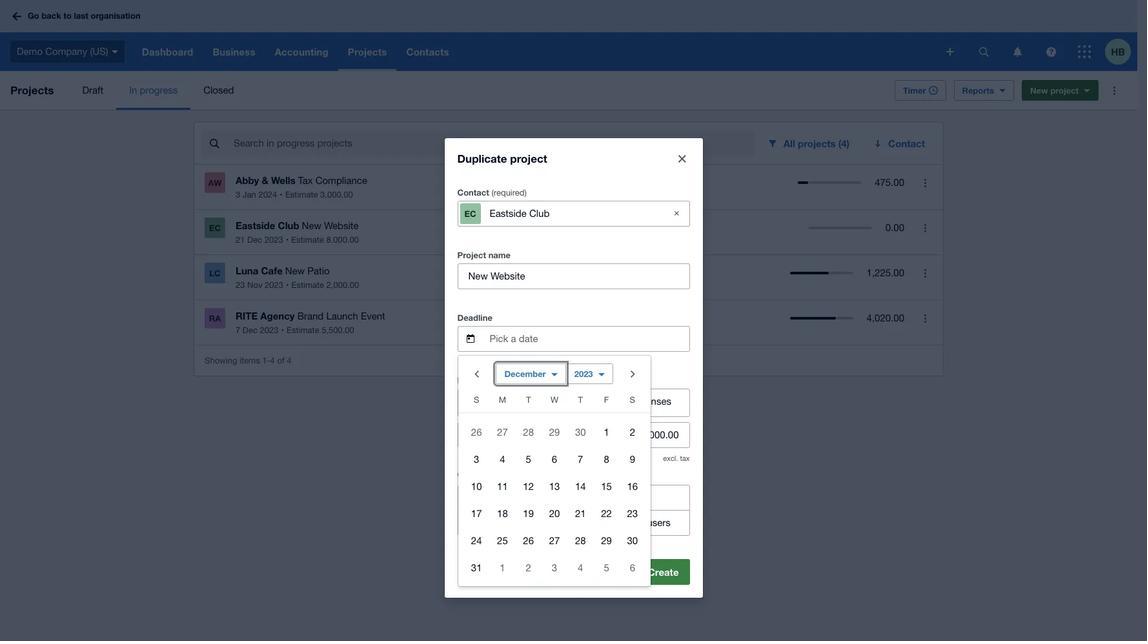Task type: vqa. For each thing, say whether or not it's contained in the screenshot.


Task type: describe. For each thing, give the bounding box(es) containing it.
abby & wells tax compliance 3 jan 2024 • estimate 3,000.00
[[236, 174, 368, 200]]

23
[[236, 280, 245, 290]]

m
[[499, 395, 506, 405]]

event
[[361, 311, 386, 322]]

svg image inside go back to last organisation link
[[12, 12, 21, 20]]

w
[[551, 395, 559, 405]]

timer
[[904, 85, 927, 96]]

users
[[647, 517, 671, 528]]

expenses
[[630, 396, 672, 407]]

contact (required)
[[458, 187, 527, 197]]

who
[[458, 471, 476, 482]]

demo
[[17, 46, 43, 57]]

december
[[505, 369, 546, 379]]

of
[[277, 356, 285, 365]]

to inside group
[[604, 492, 612, 503]]

2 row from the top
[[459, 418, 651, 445]]

brand
[[298, 311, 324, 322]]

estimate inside duplicate project dialog
[[458, 375, 493, 385]]

navigation inside hb banner
[[132, 32, 938, 71]]

last
[[74, 10, 88, 21]]

all projects (4) button
[[760, 130, 860, 156]]

abby
[[236, 174, 259, 186]]

2,000.00
[[327, 280, 359, 290]]

group inside duplicate project dialog
[[458, 485, 690, 536]]

contact button
[[866, 130, 936, 156]]

or
[[594, 517, 603, 528]]

timer button
[[895, 80, 947, 101]]

• inside "rite agency brand launch event 7 dec 2023 • estimate 5,500.00"
[[281, 326, 284, 335]]

estimate inside eastside club new website 21 dec 2023 • estimate 8,000.00
[[292, 235, 324, 245]]

close button
[[670, 146, 695, 171]]

svg image inside demo company (us) popup button
[[112, 50, 118, 53]]

demo company (us) button
[[0, 32, 132, 71]]

create button
[[637, 559, 690, 585]]

475.00
[[875, 177, 905, 188]]

reports button
[[954, 80, 1015, 101]]

with
[[550, 492, 568, 503]]

mon dec 18 2023 cell
[[490, 500, 516, 526]]

projects inside group
[[615, 492, 650, 503]]

create
[[648, 566, 679, 578]]

tax
[[298, 175, 313, 186]]

compliance
[[316, 175, 368, 186]]

(4)
[[839, 138, 850, 149]]

draft link
[[69, 71, 116, 110]]

public:
[[482, 492, 512, 503]]

f
[[604, 395, 609, 405]]

excl. tax
[[664, 454, 690, 462]]

name
[[489, 250, 511, 260]]

tasks
[[550, 396, 573, 407]]

3,000.00
[[320, 190, 353, 200]]

thu dec 14 2023 cell
[[568, 473, 594, 499]]

2 4 from the left
[[287, 356, 292, 365]]

assigned
[[606, 517, 645, 528]]

tue dec 19 2023 cell
[[516, 500, 542, 526]]

3 row from the top
[[459, 445, 651, 473]]

who can view this project
[[458, 471, 561, 482]]

cafe
[[261, 265, 283, 276]]

estimate inside 'abby & wells tax compliance 3 jan 2024 • estimate 3,000.00'
[[285, 190, 318, 200]]

sun dec 24 2023 cell
[[459, 527, 490, 553]]

showing
[[205, 356, 237, 365]]

sun dec 17 2023 cell
[[459, 500, 490, 526]]

website
[[324, 220, 359, 231]]

sat dec 09 2023 cell
[[620, 446, 651, 472]]

new project button
[[1022, 80, 1099, 101]]

2 s from the left
[[630, 395, 636, 405]]

tax
[[680, 454, 690, 462]]

4 row from the top
[[459, 473, 651, 500]]

rite agency brand launch event 7 dec 2023 • estimate 5,500.00
[[236, 310, 386, 335]]

mon dec 04 2023 cell
[[490, 446, 516, 472]]

estimate inside "rite agency brand launch event 7 dec 2023 • estimate 5,500.00"
[[287, 326, 319, 335]]

duplicate
[[458, 151, 507, 165]]

2023 inside group
[[575, 369, 593, 379]]

• inside eastside club new website 21 dec 2023 • estimate 8,000.00
[[286, 235, 289, 245]]

hb button
[[1106, 32, 1138, 71]]

launch
[[326, 311, 358, 322]]

contact for contact
[[889, 138, 926, 149]]

0.00
[[886, 222, 905, 233]]

7
[[236, 326, 240, 335]]

this
[[515, 471, 530, 482]]

5,500.00
[[322, 326, 355, 335]]

go back to last organisation link
[[8, 5, 148, 28]]

sun dec 03 2023 cell
[[459, 446, 490, 472]]

items
[[240, 356, 260, 365]]

deadline
[[458, 312, 493, 323]]

projects
[[798, 138, 836, 149]]

calculate
[[485, 396, 525, 407]]

estimated
[[585, 396, 628, 407]]

duplicate project
[[458, 151, 548, 165]]

tue dec 12 2023 cell
[[516, 473, 542, 499]]

Project name field
[[458, 264, 690, 288]]

sat dec 02 2023 cell
[[620, 419, 651, 445]]

company
[[45, 46, 87, 57]]

new for luna cafe
[[285, 265, 305, 276]]

wed dec 06 2023 cell
[[542, 446, 568, 472]]

new for eastside club
[[302, 220, 322, 231]]

organisation
[[91, 10, 141, 21]]

club
[[278, 220, 299, 231]]

ra
[[209, 313, 221, 324]]

aw
[[208, 178, 222, 188]]

in progress link
[[116, 71, 191, 110]]

8,000.00
[[327, 235, 359, 245]]

private:
[[482, 517, 515, 528]]

wed dec 20 2023 cell
[[542, 500, 568, 526]]

2024
[[259, 190, 277, 200]]

2023 inside "rite agency brand launch event 7 dec 2023 • estimate 5,500.00"
[[260, 326, 279, 335]]



Task type: locate. For each thing, give the bounding box(es) containing it.
ec left eastside
[[209, 223, 221, 233]]

t right the tasks
[[578, 395, 583, 405]]

to left last
[[64, 10, 72, 21]]

1 row from the top
[[459, 392, 651, 413]]

access
[[570, 492, 601, 503]]

2023 down club
[[265, 235, 283, 245]]

e.g. 10,000.00 field
[[458, 423, 690, 447]]

0 vertical spatial ec
[[465, 208, 476, 219]]

0 horizontal spatial s
[[474, 395, 480, 405]]

group containing public: anyone with access to projects
[[458, 485, 690, 536]]

back
[[42, 10, 61, 21]]

Deadline field
[[489, 327, 690, 351]]

grid containing s
[[459, 392, 651, 581]]

sun dec 10 2023 cell
[[459, 473, 490, 499]]

view
[[495, 471, 513, 482]]

next month image
[[620, 361, 646, 387]]

0 horizontal spatial ec
[[209, 223, 221, 233]]

1 vertical spatial &
[[576, 396, 582, 407]]

1 vertical spatial ec
[[209, 223, 221, 233]]

go
[[28, 10, 39, 21]]

(us)
[[90, 46, 108, 57]]

project
[[458, 250, 486, 260]]

1 horizontal spatial to
[[604, 492, 612, 503]]

1 horizontal spatial projects
[[615, 492, 650, 503]]

& right the tasks
[[576, 396, 582, 407]]

• up agency
[[286, 280, 289, 290]]

& up 2024
[[262, 174, 269, 186]]

clear image
[[664, 201, 690, 226]]

3
[[236, 190, 240, 200]]

luna cafe new patio 23 nov 2023 • estimate 2,000.00
[[236, 265, 359, 290]]

contact for contact (required)
[[458, 187, 490, 197]]

0 horizontal spatial projects
[[10, 83, 54, 97]]

0 vertical spatial projects
[[10, 83, 54, 97]]

close image
[[679, 155, 686, 162]]

5 row from the top
[[459, 500, 651, 527]]

new inside popup button
[[1031, 85, 1049, 96]]

svg image
[[1079, 45, 1092, 58], [980, 47, 989, 57], [1014, 47, 1022, 57], [1047, 47, 1056, 57], [947, 48, 955, 56]]

estimate inside luna cafe new patio 23 nov 2023 • estimate 2,000.00
[[292, 280, 324, 290]]

1 horizontal spatial svg image
[[112, 50, 118, 53]]

estimate down tax
[[285, 190, 318, 200]]

1 t from the left
[[526, 395, 531, 405]]

fri dec 29 2023 cell
[[594, 527, 620, 553]]

0 vertical spatial &
[[262, 174, 269, 186]]

0 vertical spatial svg image
[[12, 12, 21, 20]]

(required)
[[492, 188, 527, 197]]

admin,
[[518, 517, 548, 528]]

1 vertical spatial project
[[510, 151, 548, 165]]

group containing december
[[459, 356, 651, 586]]

excl.
[[664, 454, 678, 462]]

project inside popup button
[[1051, 85, 1079, 96]]

1 vertical spatial dec
[[243, 326, 258, 335]]

from
[[528, 396, 548, 407]]

1 vertical spatial to
[[604, 492, 612, 503]]

& inside duplicate project dialog
[[576, 396, 582, 407]]

new right reports popup button
[[1031, 85, 1049, 96]]

1 horizontal spatial contact
[[889, 138, 926, 149]]

all projects (4)
[[784, 138, 850, 149]]

1 horizontal spatial s
[[630, 395, 636, 405]]

duplicate project dialog
[[445, 138, 703, 598]]

go back to last organisation
[[28, 10, 141, 21]]

hb
[[1112, 46, 1126, 57]]

projects up assigned
[[615, 492, 650, 503]]

21
[[236, 235, 245, 245]]

2023 down cafe at the left top of the page
[[265, 280, 284, 290]]

ec inside dialog
[[465, 208, 476, 219]]

•
[[280, 190, 283, 200], [286, 235, 289, 245], [286, 280, 289, 290], [281, 326, 284, 335]]

calculate from tasks & estimated expenses
[[485, 396, 672, 407]]

new right cafe at the left top of the page
[[285, 265, 305, 276]]

wed dec 13 2023 cell
[[542, 473, 568, 499]]

& inside 'abby & wells tax compliance 3 jan 2024 • estimate 3,000.00'
[[262, 174, 269, 186]]

s right f
[[630, 395, 636, 405]]

• down agency
[[281, 326, 284, 335]]

agency
[[261, 310, 295, 322]]

svg image right (us)
[[112, 50, 118, 53]]

4 left of
[[270, 356, 275, 365]]

Search in progress projects search field
[[233, 131, 754, 156]]

1 s from the left
[[474, 395, 480, 405]]

row containing s
[[459, 392, 651, 413]]

can
[[478, 471, 493, 482]]

all
[[784, 138, 796, 149]]

new right club
[[302, 220, 322, 231]]

tue dec 05 2023 cell
[[516, 446, 542, 472]]

sat dec 16 2023 cell
[[620, 473, 651, 499]]

fri dec 01 2023 cell
[[594, 419, 620, 445]]

row group
[[459, 418, 651, 581]]

1 horizontal spatial t
[[578, 395, 583, 405]]

1 horizontal spatial &
[[576, 396, 582, 407]]

eastside
[[236, 220, 275, 231]]

0 vertical spatial to
[[64, 10, 72, 21]]

fri dec 08 2023 cell
[[594, 446, 620, 472]]

2023 down agency
[[260, 326, 279, 335]]

eastside club new website 21 dec 2023 • estimate 8,000.00
[[236, 220, 359, 245]]

1-
[[262, 356, 270, 365]]

dec inside "rite agency brand launch event 7 dec 2023 • estimate 5,500.00"
[[243, 326, 258, 335]]

2023 inside luna cafe new patio 23 nov 2023 • estimate 2,000.00
[[265, 280, 284, 290]]

s
[[474, 395, 480, 405], [630, 395, 636, 405]]

1 4 from the left
[[270, 356, 275, 365]]

0 vertical spatial dec
[[247, 235, 262, 245]]

estimate down brand
[[287, 326, 319, 335]]

projects
[[10, 83, 54, 97], [615, 492, 650, 503]]

fri dec 22 2023 cell
[[594, 500, 620, 526]]

sat dec 23 2023 cell
[[620, 500, 651, 526]]

1,225.00
[[867, 267, 905, 278]]

to inside hb banner
[[64, 10, 72, 21]]

showing items 1-4 of 4
[[205, 356, 292, 365]]

new project
[[1031, 85, 1079, 96]]

anyone
[[514, 492, 547, 503]]

group
[[459, 356, 651, 586], [458, 485, 690, 536]]

2023 up "calculate from tasks & estimated expenses"
[[575, 369, 593, 379]]

contact inside duplicate project dialog
[[458, 187, 490, 197]]

dec inside eastside club new website 21 dec 2023 • estimate 8,000.00
[[247, 235, 262, 245]]

thu dec 28 2023 cell
[[568, 527, 594, 553]]

fri dec 15 2023 cell
[[594, 473, 620, 499]]

luna
[[236, 265, 259, 276]]

s left m
[[474, 395, 480, 405]]

2 vertical spatial project
[[532, 471, 561, 482]]

public: anyone with access to projects
[[482, 492, 650, 503]]

1 horizontal spatial 4
[[287, 356, 292, 365]]

standard,
[[551, 517, 592, 528]]

• right 2024
[[280, 190, 283, 200]]

2 vertical spatial new
[[285, 265, 305, 276]]

2023
[[265, 235, 283, 245], [265, 280, 284, 290], [260, 326, 279, 335], [575, 369, 593, 379]]

6 row from the top
[[459, 527, 651, 554]]

mon dec 11 2023 cell
[[490, 473, 516, 499]]

grid
[[459, 392, 651, 581]]

1 vertical spatial contact
[[458, 187, 490, 197]]

dec right 21
[[247, 235, 262, 245]]

reports
[[963, 85, 995, 96]]

svg image
[[12, 12, 21, 20], [112, 50, 118, 53]]

estimate up calculate
[[458, 375, 493, 385]]

• down club
[[286, 235, 289, 245]]

0 horizontal spatial &
[[262, 174, 269, 186]]

draft
[[82, 85, 103, 96]]

estimate
[[285, 190, 318, 200], [292, 235, 324, 245], [292, 280, 324, 290], [287, 326, 319, 335], [458, 375, 493, 385]]

project for new project
[[1051, 85, 1079, 96]]

t
[[526, 395, 531, 405], [578, 395, 583, 405]]

mon dec 25 2023 cell
[[490, 527, 516, 553]]

hb banner
[[0, 0, 1138, 71]]

lc
[[209, 268, 221, 278]]

dec right 7
[[243, 326, 258, 335]]

estimate down patio
[[292, 280, 324, 290]]

to right access
[[604, 492, 612, 503]]

• inside luna cafe new patio 23 nov 2023 • estimate 2,000.00
[[286, 280, 289, 290]]

Find or create a contact field
[[489, 201, 659, 226]]

1 vertical spatial svg image
[[112, 50, 118, 53]]

project
[[1051, 85, 1079, 96], [510, 151, 548, 165], [532, 471, 561, 482]]

1 horizontal spatial ec
[[465, 208, 476, 219]]

• inside 'abby & wells tax compliance 3 jan 2024 • estimate 3,000.00'
[[280, 190, 283, 200]]

thu dec 07 2023 cell
[[568, 446, 594, 472]]

0 horizontal spatial to
[[64, 10, 72, 21]]

0 vertical spatial project
[[1051, 85, 1079, 96]]

row
[[459, 392, 651, 413], [459, 418, 651, 445], [459, 445, 651, 473], [459, 473, 651, 500], [459, 500, 651, 527], [459, 527, 651, 554]]

sat dec 30 2023 cell
[[620, 527, 651, 553]]

wed dec 27 2023 cell
[[542, 527, 568, 553]]

closed link
[[191, 71, 247, 110]]

demo company (us)
[[17, 46, 108, 57]]

estimate down club
[[292, 235, 324, 245]]

0 horizontal spatial contact
[[458, 187, 490, 197]]

new inside luna cafe new patio 23 nov 2023 • estimate 2,000.00
[[285, 265, 305, 276]]

svg image left go
[[12, 12, 21, 20]]

dec
[[247, 235, 262, 245], [243, 326, 258, 335]]

4 right of
[[287, 356, 292, 365]]

thu dec 21 2023 cell
[[568, 500, 594, 526]]

contact inside contact popup button
[[889, 138, 926, 149]]

project name
[[458, 250, 511, 260]]

2023 inside eastside club new website 21 dec 2023 • estimate 8,000.00
[[265, 235, 283, 245]]

sun dec 31 2023 cell
[[459, 555, 490, 580]]

contact up 475.00
[[889, 138, 926, 149]]

contact down duplicate
[[458, 187, 490, 197]]

last month image
[[464, 361, 490, 387]]

0 horizontal spatial 4
[[270, 356, 275, 365]]

in progress
[[129, 85, 178, 96]]

tue dec 26 2023 cell
[[516, 527, 542, 553]]

4,020.00
[[867, 313, 905, 324]]

0 vertical spatial new
[[1031, 85, 1049, 96]]

2 t from the left
[[578, 395, 583, 405]]

closed
[[204, 85, 234, 96]]

t right calculate
[[526, 395, 531, 405]]

0 vertical spatial contact
[[889, 138, 926, 149]]

new inside eastside club new website 21 dec 2023 • estimate 8,000.00
[[302, 220, 322, 231]]

wells
[[271, 174, 296, 186]]

1 vertical spatial projects
[[615, 492, 650, 503]]

new
[[1031, 85, 1049, 96], [302, 220, 322, 231], [285, 265, 305, 276]]

progress
[[140, 85, 178, 96]]

nov
[[247, 280, 263, 290]]

projects down demo
[[10, 83, 54, 97]]

ec down contact (required)
[[465, 208, 476, 219]]

in
[[129, 85, 137, 96]]

0 horizontal spatial t
[[526, 395, 531, 405]]

navigation
[[132, 32, 938, 71]]

0 horizontal spatial svg image
[[12, 12, 21, 20]]

1 vertical spatial new
[[302, 220, 322, 231]]

rite
[[236, 310, 258, 322]]

project for duplicate project
[[510, 151, 548, 165]]



